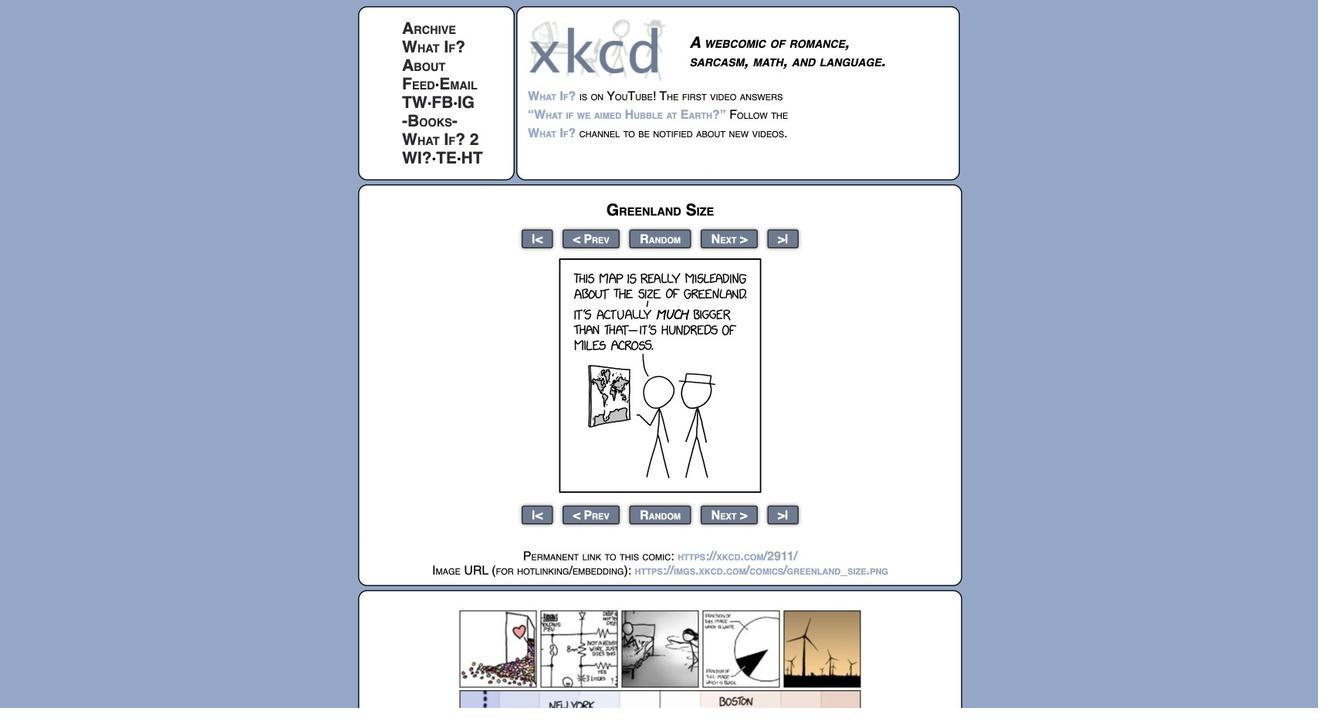 Task type: vqa. For each thing, say whether or not it's contained in the screenshot.
greenland size image
yes



Task type: locate. For each thing, give the bounding box(es) containing it.
greenland size image
[[559, 259, 761, 493]]

earth temperature timeline image
[[460, 691, 861, 708]]



Task type: describe. For each thing, give the bounding box(es) containing it.
selected comics image
[[460, 611, 861, 688]]

xkcd.com logo image
[[528, 18, 671, 82]]



